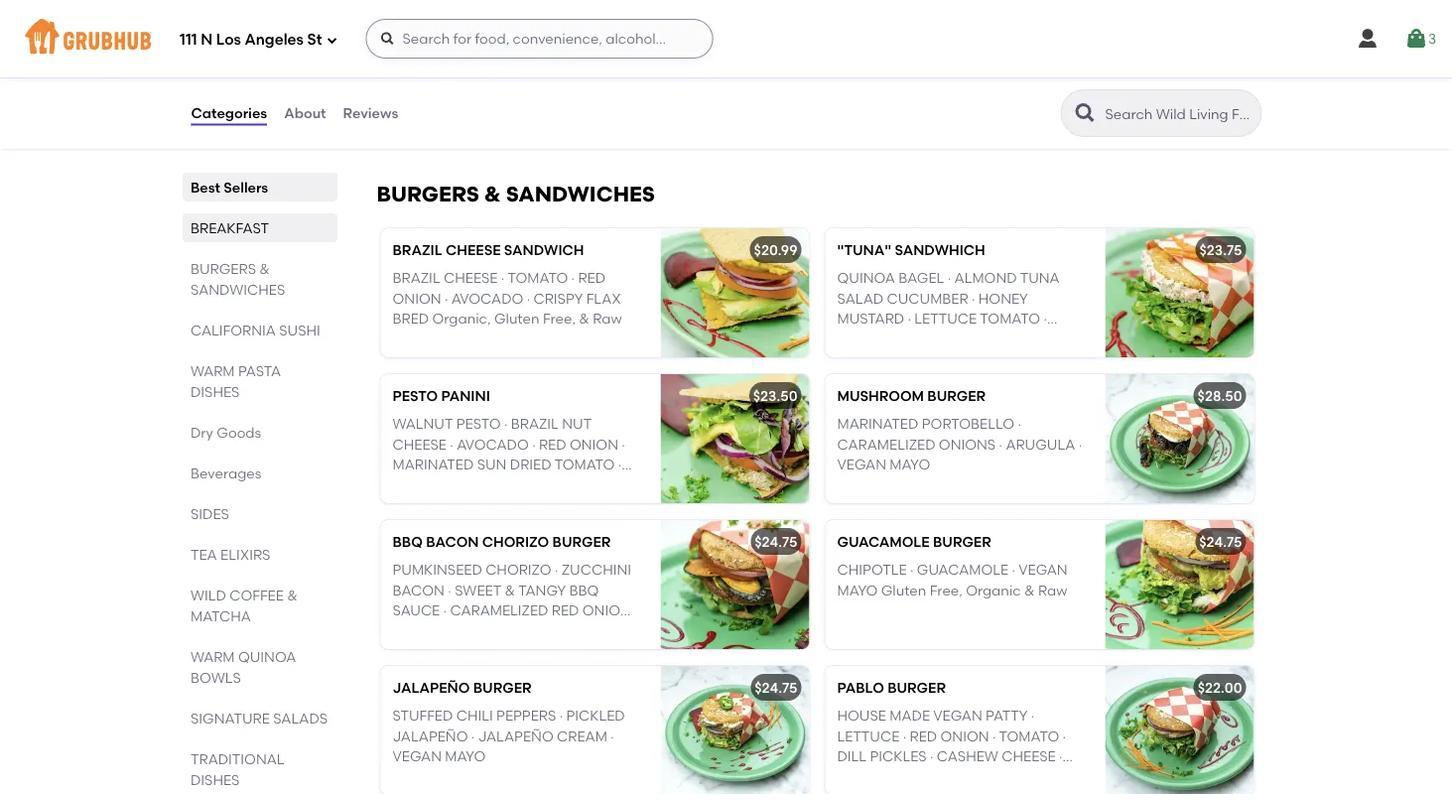 Task type: describe. For each thing, give the bounding box(es) containing it.
0 vertical spatial burgers
[[377, 182, 479, 207]]

los
[[216, 31, 241, 49]]

dishes inside "warm pasta dishes"
[[190, 383, 239, 400]]

"tuna" sandwhich
[[837, 242, 985, 259]]

· right bagel
[[948, 270, 951, 287]]

california sushi
[[190, 322, 320, 338]]

& inside wild coffee & matcha
[[287, 587, 297, 604]]

warm pasta dishes
[[190, 362, 281, 400]]

flax
[[586, 290, 621, 307]]

onions
[[939, 436, 996, 453]]

chorizo
[[482, 534, 549, 551]]

quinoa inside quinoa bagel · almond tuna salad cucumber · honey mustard · lettuce tomato · chipotle · pickles
[[837, 270, 895, 287]]

cheese for ·
[[444, 270, 498, 287]]

sellers
[[223, 179, 268, 196]]

& inside the chipotle · guacamole · vegan mayo  gluten free, organic & raw
[[1024, 582, 1035, 599]]

· up organic
[[1012, 562, 1015, 579]]

$28.50
[[1198, 388, 1242, 405]]

vegan inside the chipotle · guacamole · vegan mayo  gluten free, organic & raw
[[1019, 562, 1068, 579]]

chipotle inside quinoa bagel · almond tuna salad cucumber · honey mustard · lettuce tomato · chipotle · pickles
[[837, 331, 907, 347]]

warm pasta dishes tab
[[190, 360, 329, 402]]

3
[[1428, 30, 1436, 47]]

jalapeño burger image
[[661, 666, 809, 794]]

lettuce
[[915, 310, 977, 327]]

$6.50
[[760, 63, 797, 80]]

sushi
[[279, 322, 320, 338]]

california
[[190, 322, 275, 338]]

best
[[190, 179, 220, 196]]

walnut
[[393, 65, 441, 82]]

chipotle · guacamole · vegan mayo  gluten free, organic & raw
[[837, 562, 1068, 599]]

· down "tuna"
[[1044, 310, 1047, 327]]

vegan inside "stuffed chili peppers · pickled jalapeño · jalapeño cream · vegan mayo"
[[393, 748, 442, 765]]

guacamole burger
[[837, 534, 991, 551]]

about button
[[283, 77, 327, 149]]

traditional dishes tab
[[190, 748, 329, 790]]

3 button
[[1404, 21, 1436, 57]]

$22.00
[[1198, 680, 1242, 697]]

bred
[[393, 310, 429, 327]]

sides tab
[[190, 503, 329, 524]]

$20.99
[[754, 242, 798, 259]]

warm for warm pasta dishes
[[190, 362, 234, 379]]

mushroom
[[837, 388, 924, 405]]

marinated portobello · caramelized onions · arugula · vegan mayo
[[837, 416, 1082, 473]]

cream
[[557, 728, 607, 745]]

burger for marinated portobello · caramelized onions · arugula · vegan mayo
[[927, 388, 986, 405]]

best sellers tab
[[190, 177, 329, 198]]

· down the chili
[[471, 728, 475, 745]]

sandwhich
[[895, 242, 985, 259]]

raw inside brazil cheese · tomato · red onion  · avocado · crispy flax bred  organic, gluten free, & raw
[[593, 310, 622, 327]]

· down pickled
[[611, 728, 614, 745]]

onion
[[393, 290, 441, 307]]

dishes inside traditional dishes
[[190, 771, 239, 788]]

burger for chipotle · guacamole · vegan mayo  gluten free, organic & raw
[[933, 534, 991, 551]]

quinoa bagel · almond tuna salad cucumber · honey mustard · lettuce tomato · chipotle · pickles
[[837, 270, 1060, 347]]

brazil cheese · tomato · red onion  · avocado · crispy flax bred  organic, gluten free, & raw
[[393, 270, 622, 327]]

· left the crispy
[[527, 290, 530, 307]]

tomato inside brazil cheese · tomato · red onion  · avocado · crispy flax bred  organic, gluten free, & raw
[[508, 270, 568, 287]]

avocado
[[451, 290, 523, 307]]

jalapeño burger
[[393, 680, 532, 697]]

jalapeño up stuffed at left
[[393, 680, 470, 697]]

$23.50
[[753, 388, 798, 405]]

caramelized
[[837, 436, 936, 453]]

bagel
[[899, 270, 944, 287]]

Search Wild Living Foods search field
[[1103, 104, 1255, 123]]

beverages
[[190, 465, 261, 481]]

stuffed chili peppers · pickled jalapeño · jalapeño cream · vegan mayo
[[393, 708, 625, 765]]

· left pickles in the right top of the page
[[910, 331, 914, 347]]

$24.75 for guacamole burger
[[755, 534, 798, 551]]

jalapeño down stuffed at left
[[393, 728, 468, 745]]

pesto
[[393, 388, 438, 405]]

coffee
[[229, 587, 283, 604]]

salads
[[273, 710, 327, 727]]

chili
[[456, 708, 493, 725]]

about
[[284, 105, 326, 121]]

tuna
[[1020, 270, 1060, 287]]

burgers inside burgers & sandwiches
[[190, 260, 256, 277]]

tea
[[190, 546, 217, 563]]

sausage
[[445, 65, 504, 82]]

mushroom burger
[[837, 388, 986, 405]]

warm for warm quinoa bowls
[[190, 648, 234, 665]]

wild coffee & matcha tab
[[190, 585, 329, 626]]

dry
[[190, 424, 213, 441]]

search icon image
[[1074, 101, 1097, 125]]

categories button
[[190, 77, 268, 149]]

cheese for sandwich
[[446, 242, 501, 259]]

bbq bacon chorizo burger
[[393, 534, 611, 551]]

breakfast
[[190, 219, 268, 236]]

warm quinoa bowls tab
[[190, 646, 329, 688]]

beverages tab
[[190, 463, 329, 483]]

brazil for brazil cheese · tomato · red onion  · avocado · crispy flax bred  organic, gluten free, & raw
[[393, 270, 440, 287]]

pickles
[[917, 331, 974, 347]]

reviews button
[[342, 77, 399, 149]]

bbq
[[393, 534, 423, 551]]

0 horizontal spatial svg image
[[326, 34, 338, 46]]

111 n los angeles st
[[180, 31, 322, 49]]

brazil cheese sandwich image
[[661, 229, 809, 358]]

burger right pablo at the bottom of the page
[[888, 680, 946, 697]]

california sushi tab
[[190, 320, 329, 340]]

st
[[307, 31, 322, 49]]

cucumber
[[887, 290, 968, 307]]

mustard
[[837, 310, 904, 327]]

burgers & sandwiches inside tab
[[190, 260, 285, 298]]

bowls
[[190, 669, 241, 686]]

arugula
[[1006, 436, 1075, 453]]

peppers
[[496, 708, 556, 725]]

signature salads tab
[[190, 708, 329, 729]]

gluten inside brazil cheese · tomato · red onion  · avocado · crispy flax bred  organic, gluten free, & raw
[[494, 310, 540, 327]]

main navigation navigation
[[0, 0, 1452, 77]]



Task type: locate. For each thing, give the bounding box(es) containing it.
1 vertical spatial dishes
[[190, 771, 239, 788]]

2 warm from the top
[[190, 648, 234, 665]]

0 vertical spatial brazil
[[393, 242, 442, 259]]

burgers up brazil cheese sandwich
[[377, 182, 479, 207]]

guacamole inside the chipotle · guacamole · vegan mayo  gluten free, organic & raw
[[917, 562, 1009, 579]]

1 horizontal spatial sandwiches
[[506, 182, 655, 207]]

organic
[[966, 582, 1021, 599]]

1 horizontal spatial vegan
[[837, 456, 886, 473]]

panini
[[441, 388, 490, 405]]

burger right chorizo
[[552, 534, 611, 551]]

reviews
[[343, 105, 398, 121]]

gluten
[[494, 310, 540, 327], [881, 582, 926, 599]]

best sellers
[[190, 179, 268, 196]]

vegan down 'caramelized'
[[837, 456, 886, 473]]

brazil cheese sandwich
[[393, 242, 584, 259]]

mayo
[[890, 456, 930, 473], [837, 582, 878, 599], [445, 748, 486, 765]]

· down guacamole burger
[[910, 562, 914, 579]]

burger up portobello
[[927, 388, 986, 405]]

1 vertical spatial burgers
[[190, 260, 256, 277]]

burger up the peppers
[[473, 680, 532, 697]]

· up the cream
[[559, 708, 563, 725]]

goods
[[216, 424, 261, 441]]

mayo inside the chipotle · guacamole · vegan mayo  gluten free, organic & raw
[[837, 582, 878, 599]]

"tuna" sandwhich image
[[1105, 229, 1254, 358]]

& down breakfast tab
[[259, 260, 269, 277]]

tomato up the crispy
[[508, 270, 568, 287]]

1 vertical spatial free,
[[930, 582, 963, 599]]

· up organic,
[[445, 290, 448, 307]]

1 vertical spatial gluten
[[881, 582, 926, 599]]

$24.75
[[755, 534, 798, 551], [1199, 534, 1242, 551], [755, 680, 798, 697]]

1 vertical spatial burgers & sandwiches
[[190, 260, 285, 298]]

· down almond
[[972, 290, 975, 307]]

brazil inside brazil cheese · tomato · red onion  · avocado · crispy flax bred  organic, gluten free, & raw
[[393, 270, 440, 287]]

mayo down 'caramelized'
[[890, 456, 930, 473]]

bacon
[[426, 534, 479, 551]]

0 horizontal spatial tomato
[[508, 270, 568, 287]]

chipotle down guacamole burger
[[837, 562, 907, 579]]

svg image right the st
[[326, 34, 338, 46]]

mushroom burger image
[[1105, 375, 1254, 504]]

1 horizontal spatial burgers & sandwiches
[[377, 182, 655, 207]]

free, inside the chipotle · guacamole · vegan mayo  gluten free, organic & raw
[[930, 582, 963, 599]]

wild coffee & matcha
[[190, 587, 297, 624]]

vegan up organic
[[1019, 562, 1068, 579]]

0 horizontal spatial sandwiches
[[190, 281, 285, 298]]

burger for stuffed chili peppers · pickled jalapeño · jalapeño cream · vegan mayo
[[473, 680, 532, 697]]

0 vertical spatial guacamole
[[837, 534, 930, 551]]

dry goods
[[190, 424, 261, 441]]

bbq bacon chorizo burger image
[[661, 520, 809, 650]]

0 vertical spatial tomato
[[508, 270, 568, 287]]

signature
[[190, 710, 269, 727]]

gluten down guacamole burger
[[881, 582, 926, 599]]

pablo
[[837, 680, 884, 697]]

pickled
[[566, 708, 625, 725]]

sandwiches up california
[[190, 281, 285, 298]]

·
[[501, 270, 505, 287], [571, 270, 575, 287], [948, 270, 951, 287], [445, 290, 448, 307], [527, 290, 530, 307], [972, 290, 975, 307], [908, 310, 911, 327], [1044, 310, 1047, 327], [910, 331, 914, 347], [1018, 416, 1021, 433], [999, 436, 1003, 453], [1079, 436, 1082, 453], [910, 562, 914, 579], [1012, 562, 1015, 579], [559, 708, 563, 725], [471, 728, 475, 745], [611, 728, 614, 745]]

· left red
[[571, 270, 575, 287]]

1 vertical spatial brazil
[[393, 270, 440, 287]]

1 horizontal spatial mayo
[[837, 582, 878, 599]]

& right coffee
[[287, 587, 297, 604]]

red
[[578, 270, 606, 287]]

raw right organic
[[1038, 582, 1067, 599]]

free,
[[543, 310, 576, 327], [930, 582, 963, 599]]

burgers & sandwiches
[[377, 182, 655, 207], [190, 260, 285, 298]]

1 horizontal spatial raw
[[1038, 582, 1067, 599]]

jalapeño down the peppers
[[478, 728, 554, 745]]

111
[[180, 31, 197, 49]]

tomato down honey
[[980, 310, 1040, 327]]

$24.75 for pablo burger
[[755, 680, 798, 697]]

angeles
[[245, 31, 304, 49]]

tea elixirs tab
[[190, 544, 329, 565]]

wild
[[190, 587, 226, 604]]

gluten down avocado on the left
[[494, 310, 540, 327]]

1 horizontal spatial svg image
[[1404, 27, 1428, 51]]

2 dishes from the top
[[190, 771, 239, 788]]

brazil
[[393, 242, 442, 259], [393, 270, 440, 287]]

free, down the crispy
[[543, 310, 576, 327]]

warm
[[190, 362, 234, 379], [190, 648, 234, 665]]

svg image left 3 button at the right top of page
[[1356, 27, 1380, 51]]

cheese
[[446, 242, 501, 259], [444, 270, 498, 287]]

walnut sausage
[[393, 65, 504, 82]]

· right 'onions'
[[999, 436, 1003, 453]]

& up brazil cheese sandwich
[[484, 182, 501, 207]]

warm up the bowls
[[190, 648, 234, 665]]

"tuna"
[[837, 242, 891, 259]]

& inside brazil cheese · tomato · red onion  · avocado · crispy flax bred  organic, gluten free, & raw
[[579, 310, 590, 327]]

0 vertical spatial vegan
[[837, 456, 886, 473]]

0 horizontal spatial quinoa
[[238, 648, 296, 665]]

1 vertical spatial sandwiches
[[190, 281, 285, 298]]

sandwiches inside tab
[[190, 281, 285, 298]]

breakfast tab
[[190, 217, 329, 238]]

mayo down the chili
[[445, 748, 486, 765]]

chipotle down "mustard"
[[837, 331, 907, 347]]

1 brazil from the top
[[393, 242, 442, 259]]

1 horizontal spatial gluten
[[881, 582, 926, 599]]

2 vertical spatial mayo
[[445, 748, 486, 765]]

guacamole up organic
[[917, 562, 1009, 579]]

0 horizontal spatial burgers & sandwiches
[[190, 260, 285, 298]]

0 horizontal spatial raw
[[593, 310, 622, 327]]

1 horizontal spatial svg image
[[1356, 27, 1380, 51]]

0 horizontal spatial mayo
[[445, 748, 486, 765]]

2 chipotle from the top
[[837, 562, 907, 579]]

1 vertical spatial warm
[[190, 648, 234, 665]]

categories
[[191, 105, 267, 121]]

0 vertical spatial raw
[[593, 310, 622, 327]]

quinoa down wild coffee & matcha tab
[[238, 648, 296, 665]]

gluten inside the chipotle · guacamole · vegan mayo  gluten free, organic & raw
[[881, 582, 926, 599]]

pesto panini
[[393, 388, 490, 405]]

2 horizontal spatial mayo
[[890, 456, 930, 473]]

svg image
[[1356, 27, 1380, 51], [326, 34, 338, 46]]

0 vertical spatial chipotle
[[837, 331, 907, 347]]

free, left organic
[[930, 582, 963, 599]]

sandwiches
[[506, 182, 655, 207], [190, 281, 285, 298]]

cheese inside brazil cheese · tomato · red onion  · avocado · crispy flax bred  organic, gluten free, & raw
[[444, 270, 498, 287]]

raw down flax
[[593, 310, 622, 327]]

matcha
[[190, 607, 251, 624]]

organic,
[[432, 310, 491, 327]]

almond
[[954, 270, 1017, 287]]

0 vertical spatial free,
[[543, 310, 576, 327]]

0 vertical spatial mayo
[[890, 456, 930, 473]]

1 horizontal spatial free,
[[930, 582, 963, 599]]

stuffed
[[393, 708, 453, 725]]

quinoa
[[837, 270, 895, 287], [238, 648, 296, 665]]

mayo down guacamole burger
[[837, 582, 878, 599]]

chipotle
[[837, 331, 907, 347], [837, 562, 907, 579]]

portobello
[[922, 416, 1015, 433]]

burgers down 'breakfast'
[[190, 260, 256, 277]]

dry goods tab
[[190, 422, 329, 443]]

warm down california
[[190, 362, 234, 379]]

honey
[[979, 290, 1028, 307]]

dishes up dry goods
[[190, 383, 239, 400]]

0 vertical spatial gluten
[[494, 310, 540, 327]]

salad
[[837, 290, 884, 307]]

Search for food, convenience, alcohol... search field
[[366, 19, 713, 59]]

pesto panini image
[[661, 375, 809, 504]]

sandwich
[[504, 242, 584, 259]]

1 vertical spatial quinoa
[[238, 648, 296, 665]]

1 vertical spatial mayo
[[837, 582, 878, 599]]

dishes down traditional
[[190, 771, 239, 788]]

burgers & sandwiches tab
[[190, 258, 329, 300]]

1 chipotle from the top
[[837, 331, 907, 347]]

0 horizontal spatial vegan
[[393, 748, 442, 765]]

· up avocado on the left
[[501, 270, 505, 287]]

burgers & sandwiches up brazil cheese sandwich
[[377, 182, 655, 207]]

signature salads
[[190, 710, 327, 727]]

warm inside warm quinoa bowls
[[190, 648, 234, 665]]

1 vertical spatial chipotle
[[837, 562, 907, 579]]

guacamole
[[837, 534, 930, 551], [917, 562, 1009, 579]]

1 vertical spatial cheese
[[444, 270, 498, 287]]

svg image inside 3 button
[[1404, 27, 1428, 51]]

1 vertical spatial guacamole
[[917, 562, 1009, 579]]

mayo inside the marinated portobello · caramelized onions · arugula · vegan mayo
[[890, 456, 930, 473]]

0 vertical spatial warm
[[190, 362, 234, 379]]

& down flax
[[579, 310, 590, 327]]

quinoa up the 'salad' at top
[[837, 270, 895, 287]]

traditional dishes
[[190, 750, 284, 788]]

vegan inside the marinated portobello · caramelized onions · arugula · vegan mayo
[[837, 456, 886, 473]]

burgers & sandwiches up california
[[190, 260, 285, 298]]

1 horizontal spatial quinoa
[[837, 270, 895, 287]]

guacamole up the chipotle · guacamole · vegan mayo  gluten free, organic & raw
[[837, 534, 930, 551]]

warm quinoa bowls
[[190, 648, 296, 686]]

jalapeño
[[393, 680, 470, 697], [393, 728, 468, 745], [478, 728, 554, 745]]

warm inside "warm pasta dishes"
[[190, 362, 234, 379]]

pablo burger
[[837, 680, 946, 697]]

· down cucumber
[[908, 310, 911, 327]]

brazil for brazil cheese sandwich
[[393, 242, 442, 259]]

vegan down stuffed at left
[[393, 748, 442, 765]]

0 vertical spatial quinoa
[[837, 270, 895, 287]]

traditional
[[190, 750, 284, 767]]

tea elixirs
[[190, 546, 270, 563]]

dishes
[[190, 383, 239, 400], [190, 771, 239, 788]]

· right arugula
[[1079, 436, 1082, 453]]

raw
[[593, 310, 622, 327], [1038, 582, 1067, 599]]

1 vertical spatial raw
[[1038, 582, 1067, 599]]

tomato inside quinoa bagel · almond tuna salad cucumber · honey mustard · lettuce tomato · chipotle · pickles
[[980, 310, 1040, 327]]

pablo burger image
[[1105, 666, 1254, 794]]

n
[[201, 31, 213, 49]]

2 brazil from the top
[[393, 270, 440, 287]]

1 warm from the top
[[190, 362, 234, 379]]

svg image
[[1404, 27, 1428, 51], [380, 31, 396, 47]]

chipotle inside the chipotle · guacamole · vegan mayo  gluten free, organic & raw
[[837, 562, 907, 579]]

burger up the chipotle · guacamole · vegan mayo  gluten free, organic & raw
[[933, 534, 991, 551]]

0 horizontal spatial burgers
[[190, 260, 256, 277]]

elixirs
[[220, 546, 270, 563]]

1 dishes from the top
[[190, 383, 239, 400]]

0 vertical spatial burgers & sandwiches
[[377, 182, 655, 207]]

vegan
[[837, 456, 886, 473], [1019, 562, 1068, 579], [393, 748, 442, 765]]

1 horizontal spatial tomato
[[980, 310, 1040, 327]]

quinoa inside warm quinoa bowls
[[238, 648, 296, 665]]

0 horizontal spatial free,
[[543, 310, 576, 327]]

0 vertical spatial dishes
[[190, 383, 239, 400]]

mayo inside "stuffed chili peppers · pickled jalapeño · jalapeño cream · vegan mayo"
[[445, 748, 486, 765]]

crispy
[[534, 290, 583, 307]]

guacamole burger image
[[1105, 520, 1254, 650]]

1 vertical spatial tomato
[[980, 310, 1040, 327]]

0 vertical spatial cheese
[[446, 242, 501, 259]]

& right organic
[[1024, 582, 1035, 599]]

tomato
[[508, 270, 568, 287], [980, 310, 1040, 327]]

0 vertical spatial sandwiches
[[506, 182, 655, 207]]

pasta
[[238, 362, 281, 379]]

2 vertical spatial vegan
[[393, 748, 442, 765]]

1 vertical spatial vegan
[[1019, 562, 1068, 579]]

2 horizontal spatial vegan
[[1019, 562, 1068, 579]]

burger
[[927, 388, 986, 405], [552, 534, 611, 551], [933, 534, 991, 551], [473, 680, 532, 697], [888, 680, 946, 697]]

1 horizontal spatial burgers
[[377, 182, 479, 207]]

& inside burgers & sandwiches
[[259, 260, 269, 277]]

$23.75
[[1200, 242, 1242, 259]]

free, inside brazil cheese · tomato · red onion  · avocado · crispy flax bred  organic, gluten free, & raw
[[543, 310, 576, 327]]

sandwiches up sandwich
[[506, 182, 655, 207]]

marinated
[[837, 416, 919, 433]]

· up arugula
[[1018, 416, 1021, 433]]

sides
[[190, 505, 229, 522]]

0 horizontal spatial gluten
[[494, 310, 540, 327]]

0 horizontal spatial svg image
[[380, 31, 396, 47]]

raw inside the chipotle · guacamole · vegan mayo  gluten free, organic & raw
[[1038, 582, 1067, 599]]



Task type: vqa. For each thing, say whether or not it's contained in the screenshot.
LARGE
no



